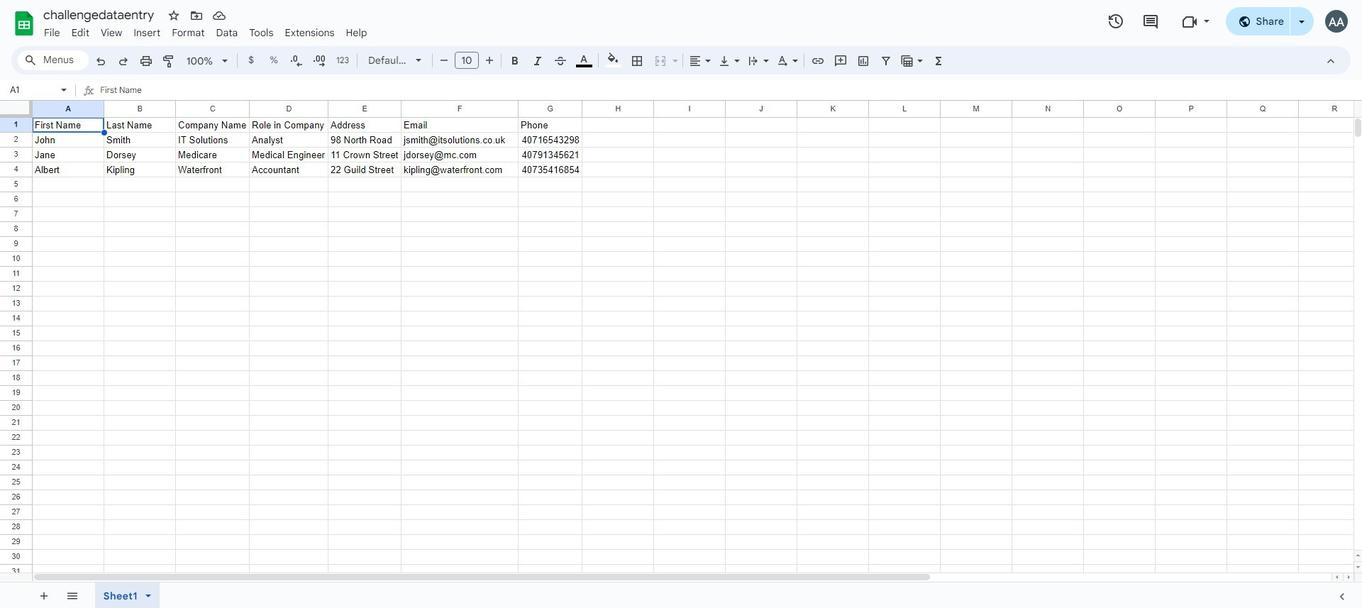 Task type: vqa. For each thing, say whether or not it's contained in the screenshot.
the Normal text
no



Task type: locate. For each thing, give the bounding box(es) containing it.
toolbar
[[29, 582, 89, 608], [90, 582, 171, 608]]

Zoom field
[[181, 50, 234, 72]]

text color image
[[576, 50, 592, 67]]

insert chart image
[[856, 54, 871, 68]]

5 menu item from the left
[[166, 24, 210, 41]]

2 menu item from the left
[[66, 24, 95, 41]]

print (ctrl+p) image
[[139, 54, 153, 68]]

decrease font size (ctrl+shift+comma) image
[[437, 53, 451, 67]]

menu bar banner
[[0, 0, 1362, 608]]

9 menu item from the left
[[340, 24, 373, 41]]

2 toolbar from the left
[[90, 582, 171, 608]]

last edit was 5 minutes ago image
[[1107, 13, 1124, 30]]

None text field
[[100, 82, 1362, 100]]

3 menu item from the left
[[95, 24, 128, 41]]

bold (ctrl+b) image
[[508, 54, 522, 68]]

None text field
[[6, 83, 58, 96]]

show all comments image
[[1142, 13, 1159, 30]]

1 horizontal spatial toolbar
[[90, 582, 171, 608]]

menu bar
[[38, 18, 373, 42]]

7 menu item from the left
[[244, 24, 279, 41]]

sheets home image
[[11, 11, 37, 36]]

none text field inside name box (ctrl + j) 'element'
[[6, 83, 58, 96]]

name box (ctrl + j) element
[[4, 82, 71, 99]]

8 menu item from the left
[[279, 24, 340, 41]]

share. anyone with the link. anyone who has the link can access. no sign-in required. image
[[1238, 15, 1250, 27]]

paint format image
[[162, 54, 176, 68]]

menu item
[[38, 24, 66, 41], [66, 24, 95, 41], [95, 24, 128, 41], [128, 24, 166, 41], [166, 24, 210, 41], [210, 24, 244, 41], [244, 24, 279, 41], [279, 24, 340, 41], [340, 24, 373, 41]]

1 toolbar from the left
[[29, 582, 89, 608]]

increase font size (ctrl+shift+period) image
[[482, 53, 496, 67]]

quick sharing actions image
[[1299, 21, 1305, 43]]

insert comment (ctrl+alt+m) image
[[834, 54, 848, 68]]

0 horizontal spatial toolbar
[[29, 582, 89, 608]]

undo (ctrl+z) image
[[94, 54, 108, 68]]

application
[[0, 0, 1362, 608]]

merge cells image
[[653, 54, 668, 68]]

Star checkbox
[[164, 6, 184, 26]]



Task type: describe. For each thing, give the bounding box(es) containing it.
Menus field
[[18, 50, 89, 70]]

insert link (ctrl+k) image
[[811, 54, 825, 68]]

Font size field
[[455, 52, 485, 70]]

decrease decimal places image
[[289, 54, 304, 68]]

all sheets image
[[60, 584, 83, 607]]

6 menu item from the left
[[210, 24, 244, 41]]

document status: saved to drive. image
[[212, 9, 226, 23]]

strikethrough (alt+shift+5) image
[[553, 54, 568, 68]]

star image
[[167, 9, 181, 23]]

borders image
[[629, 50, 645, 70]]

add sheet image
[[37, 589, 49, 601]]

italic (ctrl+i) image
[[531, 54, 545, 68]]

fill color image
[[605, 50, 621, 67]]

functions image
[[930, 50, 947, 70]]

move image
[[189, 9, 204, 23]]

select merge type image
[[669, 51, 678, 56]]

main toolbar
[[88, 50, 951, 73]]

Font size text field
[[455, 52, 478, 69]]

increase decimal places image
[[312, 54, 326, 68]]

create a filter image
[[879, 54, 893, 68]]

redo (ctrl+y) image
[[116, 54, 131, 68]]

Zoom text field
[[183, 51, 217, 71]]

hide the menus (ctrl+shift+f) image
[[1324, 54, 1338, 68]]

Rename text field
[[38, 6, 162, 23]]

4 menu item from the left
[[128, 24, 166, 41]]

font list. default (arial) selected. option
[[368, 50, 407, 70]]

1 menu item from the left
[[38, 24, 66, 41]]

menu bar inside menu bar banner
[[38, 18, 373, 42]]



